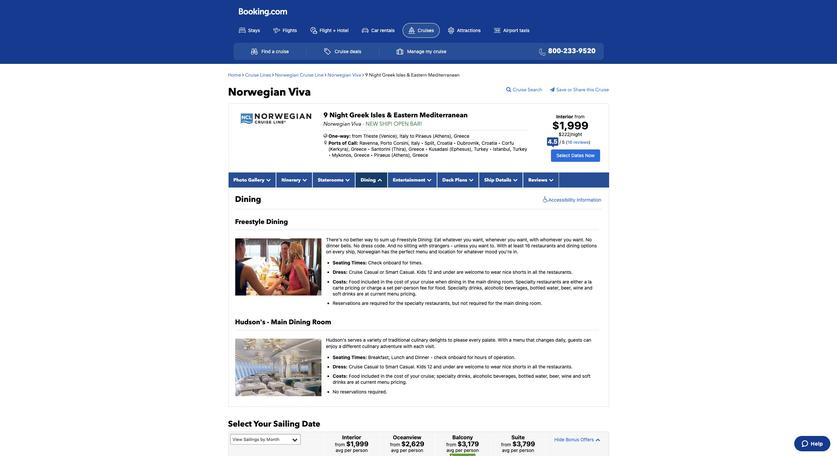 Task type: locate. For each thing, give the bounding box(es) containing it.
2 want, from the left
[[517, 237, 529, 242]]

cruise inside 'link'
[[276, 48, 289, 54]]

for
[[457, 249, 463, 254], [403, 260, 409, 266], [428, 285, 434, 291], [389, 300, 395, 306], [488, 300, 494, 306], [468, 354, 474, 360]]

wear down operation.
[[491, 364, 501, 369]]

beer, inside food included in the cost of your cruise when dining in the main dining room. specialty restaurants are either a la carte pricing or charge a set per-person fee for food. specialty drinks, alcoholic beverages, bottled water, beer, wine and soft drinks are at current menu pricing.
[[561, 285, 572, 291]]

1 vertical spatial soft
[[582, 373, 591, 379]]

under up when
[[443, 269, 456, 275]]

person inside balcony from $3,179 avg per person
[[464, 447, 479, 453]]

ports
[[329, 140, 341, 146]]

2 times: from the top
[[352, 354, 367, 360]]

norwegian viva down lines
[[228, 85, 311, 100]]

greece inside corfu (kerkyra), greece
[[351, 146, 367, 152]]

cost up 'per-'
[[394, 279, 403, 284]]

0 horizontal spatial turkey
[[474, 146, 489, 152]]

1 chevron down image from the left
[[265, 177, 271, 182]]

from for interior from $1,999 avg per person
[[335, 442, 345, 447]]

pricing. down lunch
[[391, 379, 407, 385]]

your left cruise;
[[410, 373, 420, 379]]

1 included from the top
[[361, 279, 380, 284]]

or right pricing
[[361, 285, 366, 291]]

2 per from the left
[[400, 447, 407, 453]]

800-233-9520
[[548, 46, 596, 56]]

casual. for hudson's - main dining room
[[400, 364, 416, 369]]

1 horizontal spatial whatever
[[464, 249, 484, 254]]

to inside there's no better way to sum up freestyle dining: eat whatever you want, whenever you want, with whomever you want. no dinner bells. no dress code. and no sitting with strangers - unless you want to. with at least 16 restaurants and dining options on every ship, norwegian has the perfect menu and location for whatever mood you're in.
[[374, 237, 379, 242]]

casual for hudson's - main dining room
[[364, 364, 379, 369]]

angle right image for norwegian cruise line
[[325, 72, 327, 77]]

(thira),
[[392, 146, 408, 152]]

cruise down the different
[[349, 364, 363, 369]]

1 your from the top
[[410, 279, 420, 284]]

drinks up "reservations"
[[333, 379, 346, 385]]

seating for freestyle dining
[[333, 260, 350, 266]]

main for in
[[476, 279, 487, 284]]

1 vertical spatial (athens),
[[392, 152, 411, 158]]

no
[[586, 237, 592, 242], [354, 243, 360, 248], [333, 389, 339, 394]]

1 horizontal spatial 9
[[365, 72, 368, 78]]

2 nice from the top
[[503, 364, 512, 369]]

want.
[[573, 237, 585, 242]]

1 costs: from the top
[[333, 279, 348, 284]]

santorini (thira), greece • kusadasi (ephesus), turkey • istanbul, turkey • mykonos, greece • piraeus (athens), greece
[[329, 146, 527, 158]]

person for $2,629
[[409, 447, 424, 453]]

that
[[526, 337, 535, 343]]

wheelchair image
[[542, 197, 549, 203]]

0 vertical spatial pricing.
[[401, 291, 417, 297]]

• up the istanbul,
[[499, 140, 501, 146]]

required down the charge
[[370, 300, 388, 306]]

0 vertical spatial mediterranean
[[428, 72, 460, 78]]

current inside food included in the cost of your cruise; specialty drinks, alcoholic beverages, bottled water, beer, wine and soft drinks are at current menu pricing.
[[361, 379, 376, 385]]

hudson's
[[235, 318, 266, 327], [326, 337, 347, 343]]

16
[[568, 139, 573, 145], [525, 243, 530, 248]]

restaurants. for freestyle dining
[[547, 269, 573, 275]]

4 chevron down image from the left
[[426, 177, 432, 182]]

chevron down image left the dining dropdown button
[[344, 177, 350, 182]]

under for hudson's - main dining room
[[443, 364, 456, 369]]

chevron down image inside deck plans dropdown button
[[467, 177, 474, 182]]

offers
[[581, 437, 594, 442]]

$2,629
[[402, 440, 425, 448]]

avg down interior
[[336, 447, 343, 453]]

cruise search
[[513, 87, 543, 93]]

0 horizontal spatial 16
[[525, 243, 530, 248]]

croatia up kusadasi
[[437, 140, 453, 146]]

avg for $2,629
[[391, 447, 399, 453]]

per inside the oceanview from $2,629 avg per person
[[400, 447, 407, 453]]

from inside interior from $1,999 avg per person
[[335, 442, 345, 447]]

2 dress: from the top
[[333, 364, 348, 369]]

1 vertical spatial norwegian viva
[[228, 85, 311, 100]]

smart up set
[[386, 269, 399, 275]]

per inside interior from $1,999 avg per person
[[345, 447, 352, 453]]

want
[[479, 243, 489, 248]]

line
[[315, 72, 324, 78]]

for right the not
[[488, 300, 494, 306]]

norwegian inside there's no better way to sum up freestyle dining: eat whatever you want, whenever you want, with whomever you want. no dinner bells. no dress code. and no sitting with strangers - unless you want to. with at least 16 restaurants and dining options on every ship, norwegian has the perfect menu and location for whatever mood you're in.
[[358, 249, 381, 254]]

800-233-9520 link
[[537, 46, 596, 56]]

0 vertical spatial with
[[530, 237, 539, 242]]

there's no better way to sum up freestyle dining: eat whatever you want, whenever you want, with whomever you want. no dinner bells. no dress code. and no sitting with strangers - unless you want to. with at least 16 restaurants and dining options on every ship, norwegian has the perfect menu and location for whatever mood you're in.
[[326, 237, 597, 254]]

9 night greek isles & eastern mediterranean
[[365, 72, 460, 78]]

find
[[262, 48, 271, 54]]

food.
[[436, 285, 447, 291]]

1 food from the top
[[349, 279, 360, 284]]

avg left "$3,799" on the right of page
[[502, 447, 510, 453]]

3 chevron down image from the left
[[344, 177, 350, 182]]

2 seating from the top
[[333, 354, 350, 360]]

beverages, inside food included in the cost of your cruise; specialty drinks, alcoholic beverages, bottled water, beer, wine and soft drinks are at current menu pricing.
[[494, 373, 518, 379]]

save
[[557, 87, 567, 93]]

home link
[[228, 72, 241, 78]]

0 vertical spatial or
[[568, 87, 573, 93]]

eastern up open
[[394, 111, 418, 120]]

mediterranean inside 9 night greek isles & eastern mediterranean norwegian viva - new ship! open bar!
[[420, 111, 468, 120]]

1 casual from the top
[[364, 269, 379, 275]]

from right the interior
[[575, 114, 585, 119]]

0 horizontal spatial italy
[[400, 133, 409, 139]]

at inside there's no better way to sum up freestyle dining: eat whatever you want, whenever you want, with whomever you want. no dinner bells. no dress code. and no sitting with strangers - unless you want to. with at least 16 restaurants and dining options on every ship, norwegian has the perfect menu and location for whatever mood you're in.
[[508, 243, 512, 248]]

person for $1,999
[[353, 447, 368, 453]]

cost down lunch
[[394, 373, 403, 379]]

1 angle right image from the left
[[242, 72, 244, 77]]

your for hudson's - main dining room
[[410, 373, 420, 379]]

1 vertical spatial piraeus
[[374, 152, 390, 158]]

of inside food included in the cost of your cruise; specialty drinks, alcoholic beverages, bottled water, beer, wine and soft drinks are at current menu pricing.
[[405, 373, 409, 379]]

1 vertical spatial every
[[469, 337, 481, 343]]

1 vertical spatial italy
[[411, 140, 420, 146]]

cruise left line
[[300, 72, 314, 78]]

person inside the oceanview from $2,629 avg per person
[[409, 447, 424, 453]]

your inside food included in the cost of your cruise; specialty drinks, alcoholic beverages, bottled water, beer, wine and soft drinks are at current menu pricing.
[[410, 373, 420, 379]]

0 vertical spatial 9
[[365, 72, 368, 78]]

per for $2,629
[[400, 447, 407, 453]]

2 food from the top
[[349, 373, 360, 379]]

1 vertical spatial cost
[[394, 373, 403, 379]]

every
[[333, 249, 345, 254], [469, 337, 481, 343]]

/ left 5
[[560, 139, 561, 145]]

2 all from the top
[[533, 364, 538, 369]]

reservations
[[333, 300, 361, 306]]

flight
[[320, 27, 332, 33]]

greece down ravenna,
[[354, 152, 370, 158]]

2 smart from the top
[[386, 364, 398, 369]]

hide
[[555, 437, 565, 442]]

required.
[[368, 389, 387, 394]]

mediterranean for 9 night greek isles & eastern mediterranean
[[428, 72, 460, 78]]

cruise right my
[[434, 48, 447, 54]]

select
[[557, 153, 570, 158], [228, 419, 252, 430]]

want, up want
[[473, 237, 485, 242]]

5 chevron down image from the left
[[512, 177, 518, 182]]

2 wear from the top
[[491, 364, 501, 369]]

restaurants.
[[547, 269, 573, 275], [547, 364, 573, 369]]

welcome down "hours"
[[465, 364, 484, 369]]

1 horizontal spatial room.
[[530, 300, 542, 306]]

0 vertical spatial restaurants
[[532, 243, 556, 248]]

interior
[[342, 434, 361, 440]]

your inside food included in the cost of your cruise when dining in the main dining room. specialty restaurants are either a la carte pricing or charge a set per-person fee for food. specialty drinks, alcoholic beverages, bottled water, beer, wine and soft drinks are at current menu pricing.
[[410, 279, 420, 284]]

corfu
[[502, 140, 514, 146]]

1 horizontal spatial night
[[369, 72, 381, 78]]

night
[[369, 72, 381, 78], [330, 111, 348, 120]]

angle right image down 'cruise deals' link
[[362, 72, 364, 77]]

menu down set
[[387, 291, 399, 297]]

4 avg from the left
[[502, 447, 510, 453]]

want,
[[473, 237, 485, 242], [517, 237, 529, 242]]

shorts down operation.
[[513, 364, 526, 369]]

included up the charge
[[361, 279, 380, 284]]

0 vertical spatial at
[[508, 243, 512, 248]]

at up no reservations required.
[[355, 379, 360, 385]]

hudson's inside hudson's serves a variety of traditional culinary delights to please every palate. with a menu that changes daily, guests can enjoy a different culinary adventure with each visit.
[[326, 337, 347, 343]]

with inside hudson's serves a variety of traditional culinary delights to please every palate. with a menu that changes daily, guests can enjoy a different culinary adventure with each visit.
[[404, 343, 413, 349]]

person left fee
[[404, 285, 419, 291]]

restaurants. down daily,
[[547, 364, 573, 369]]

2 cost from the top
[[394, 373, 403, 379]]

0 vertical spatial main
[[476, 279, 487, 284]]

2 croatia from the left
[[482, 140, 497, 146]]

norwegian cruise line image
[[240, 113, 312, 124]]

in
[[528, 269, 532, 275], [381, 279, 385, 284], [463, 279, 467, 284], [528, 364, 531, 369], [381, 373, 385, 379]]

dress: cruise casual to smart casual. kids 12 and under are welcome to wear nice shorts in all the restaurants.
[[333, 364, 573, 369]]

• left split,
[[422, 140, 424, 146]]

from inside "suite from $3,799 avg per person"
[[501, 442, 511, 447]]

bells.
[[341, 243, 353, 248]]

for down set
[[389, 300, 395, 306]]

every right please
[[469, 337, 481, 343]]

cost for freestyle dining
[[394, 279, 403, 284]]

current up no reservations required.
[[361, 379, 376, 385]]

at up you're
[[508, 243, 512, 248]]

on
[[326, 249, 332, 254]]

piraeus down santorini
[[374, 152, 390, 158]]

chevron down image inside staterooms dropdown button
[[344, 177, 350, 182]]

serves
[[348, 337, 362, 343]]

with up you're
[[497, 243, 507, 248]]

food for freestyle dining
[[349, 279, 360, 284]]

attractions link
[[443, 23, 486, 37]]

are up "reservations"
[[347, 379, 354, 385]]

times: down ship,
[[352, 260, 367, 266]]

2 chevron down image from the left
[[301, 177, 307, 182]]

gallery
[[248, 177, 265, 183]]

interior
[[557, 114, 574, 119]]

room. inside food included in the cost of your cruise when dining in the main dining room. specialty restaurants are either a la carte pricing or charge a set per-person fee for food. specialty drinks, alcoholic beverages, bottled water, beer, wine and soft drinks are at current menu pricing.
[[502, 279, 515, 284]]

casual.
[[400, 269, 416, 275], [400, 364, 416, 369]]

for left times.
[[403, 260, 409, 266]]

operation.
[[494, 354, 516, 360]]

chevron down image for staterooms
[[344, 177, 350, 182]]

1 seating from the top
[[333, 260, 350, 266]]

1 cost from the top
[[394, 279, 403, 284]]

main inside food included in the cost of your cruise when dining in the main dining room. specialty restaurants are either a la carte pricing or charge a set per-person fee for food. specialty drinks, alcoholic beverages, bottled water, beer, wine and soft drinks are at current menu pricing.
[[476, 279, 487, 284]]

2 horizontal spatial angle right image
[[362, 72, 364, 77]]

ship,
[[346, 249, 356, 254]]

are inside food included in the cost of your cruise; specialty drinks, alcoholic beverages, bottled water, beer, wine and soft drinks are at current menu pricing.
[[347, 379, 354, 385]]

0 horizontal spatial wine
[[562, 373, 572, 379]]

costs: up "reservations"
[[333, 373, 348, 379]]

times.
[[410, 260, 423, 266]]

0 vertical spatial drinks,
[[469, 285, 484, 291]]

from up call:
[[352, 133, 362, 139]]

sitting
[[404, 243, 418, 248]]

avg inside "suite from $3,799 avg per person"
[[502, 447, 510, 453]]

2 angle right image from the left
[[325, 72, 327, 77]]

with left whomever
[[530, 237, 539, 242]]

0 vertical spatial beverages,
[[505, 285, 529, 291]]

every inside hudson's serves a variety of traditional culinary delights to please every palate. with a menu that changes daily, guests can enjoy a different culinary adventure with each visit.
[[469, 337, 481, 343]]

greece down ravenna, porto corsini, italy • split, croatia • dubrovnik, croatia • on the top
[[409, 146, 424, 152]]

/
[[570, 131, 572, 137], [560, 139, 561, 145]]

pricing. inside food included in the cost of your cruise; specialty drinks, alcoholic beverages, bottled water, beer, wine and soft drinks are at current menu pricing.
[[391, 379, 407, 385]]

0 vertical spatial eastern
[[411, 72, 427, 78]]

0 vertical spatial (athens),
[[433, 133, 453, 139]]

1 horizontal spatial no
[[354, 243, 360, 248]]

variety
[[367, 337, 382, 343]]

car
[[371, 27, 379, 33]]

1 per from the left
[[345, 447, 352, 453]]

1 restaurants. from the top
[[547, 269, 573, 275]]

person inside "suite from $3,799 avg per person"
[[520, 447, 535, 453]]

1 times: from the top
[[352, 260, 367, 266]]

greek for 9 night greek isles & eastern mediterranean norwegian viva - new ship! open bar!
[[350, 111, 369, 120]]

1 vertical spatial kids
[[417, 364, 426, 369]]

0 vertical spatial select
[[557, 153, 570, 158]]

are down the charge
[[362, 300, 369, 306]]

norwegian up one-
[[324, 120, 350, 128]]

angle right image for home
[[242, 72, 244, 77]]

onboard
[[383, 260, 401, 266], [448, 354, 466, 360]]

chevron down image for ship details
[[512, 177, 518, 182]]

1 horizontal spatial culinary
[[412, 337, 428, 343]]

0 horizontal spatial /
[[560, 139, 561, 145]]

times: for hudson's - main dining room
[[352, 354, 367, 360]]

whatever up unless
[[443, 237, 462, 242]]

1 horizontal spatial angle right image
[[325, 72, 327, 77]]

eastern for 9 night greek isles & eastern mediterranean
[[411, 72, 427, 78]]

onboard down "has"
[[383, 260, 401, 266]]

avg inside balcony from $3,179 avg per person
[[447, 447, 454, 453]]

chevron down image for reviews
[[548, 177, 554, 182]]

1 vertical spatial water,
[[535, 373, 549, 379]]

chevron down image for photo gallery
[[265, 177, 271, 182]]

viva left new
[[352, 120, 362, 128]]

0 vertical spatial with
[[497, 243, 507, 248]]

2 turkey from the left
[[513, 146, 527, 152]]

1 vertical spatial included
[[361, 373, 380, 379]]

1 horizontal spatial required
[[469, 300, 487, 306]]

norwegian right angle right image
[[275, 72, 299, 78]]

1 casual. from the top
[[400, 269, 416, 275]]

a right find
[[272, 48, 275, 54]]

1 vertical spatial beer,
[[550, 373, 561, 379]]

- up the location
[[451, 243, 453, 248]]

turkey down dubrovnik, on the top right of the page
[[474, 146, 489, 152]]

1 vertical spatial bottled
[[519, 373, 534, 379]]

0 horizontal spatial select
[[228, 419, 252, 430]]

2 your from the top
[[410, 373, 420, 379]]

2 chevron down image from the left
[[548, 177, 554, 182]]

from inside balcony from $3,179 avg per person
[[447, 442, 457, 447]]

globe image
[[324, 133, 328, 138]]

eastern inside 9 night greek isles & eastern mediterranean norwegian viva - new ship! open bar!
[[394, 111, 418, 120]]

chevron down image
[[265, 177, 271, 182], [301, 177, 307, 182], [344, 177, 350, 182], [426, 177, 432, 182], [512, 177, 518, 182]]

per for $1,999
[[345, 447, 352, 453]]

chevron down image inside reviews dropdown button
[[548, 177, 554, 182]]

0 vertical spatial smart
[[386, 269, 399, 275]]

casual. for freestyle dining
[[400, 269, 416, 275]]

hudson's for hudson's - main dining room
[[235, 318, 266, 327]]

0 vertical spatial your
[[410, 279, 420, 284]]

1 vertical spatial whatever
[[464, 249, 484, 254]]

angle right image right line
[[325, 72, 327, 77]]

2 avg from the left
[[391, 447, 399, 453]]

booking.com home image
[[239, 8, 287, 17]]

per down interior
[[345, 447, 352, 453]]

welcome for hudson's - main dining room
[[465, 364, 484, 369]]

1 smart from the top
[[386, 269, 399, 275]]

menu left that
[[513, 337, 525, 343]]

3 avg from the left
[[447, 447, 454, 453]]

2 restaurants. from the top
[[547, 364, 573, 369]]

$3,799
[[513, 440, 535, 448]]

food inside food included in the cost of your cruise when dining in the main dining room. specialty restaurants are either a la carte pricing or charge a set per-person fee for food. specialty drinks, alcoholic beverages, bottled water, beer, wine and soft drinks are at current menu pricing.
[[349, 279, 360, 284]]

& for 9 night greek isles & eastern mediterranean norwegian viva - new ship! open bar!
[[387, 111, 392, 120]]

piraeus inside 'santorini (thira), greece • kusadasi (ephesus), turkey • istanbul, turkey • mykonos, greece • piraeus (athens), greece'
[[374, 152, 390, 158]]

wear for freestyle dining
[[491, 269, 501, 275]]

1 vertical spatial select
[[228, 419, 252, 430]]

cruise up fee
[[421, 279, 434, 284]]

the inside food included in the cost of your cruise; specialty drinks, alcoholic beverages, bottled water, beer, wine and soft drinks are at current menu pricing.
[[386, 373, 393, 379]]

chevron down image inside "itinerary" dropdown button
[[301, 177, 307, 182]]

from
[[575, 114, 585, 119], [352, 133, 362, 139], [335, 442, 345, 447], [390, 442, 400, 447], [447, 442, 457, 447], [501, 442, 511, 447]]

1 nice from the top
[[503, 269, 512, 275]]

1 vertical spatial casual
[[364, 364, 379, 369]]

viva down norwegian cruise line link on the left of the page
[[289, 85, 311, 100]]

welcome
[[465, 269, 484, 275], [465, 364, 484, 369]]

corfu (kerkyra), greece
[[329, 140, 514, 152]]

your for freestyle dining
[[410, 279, 420, 284]]

1 vertical spatial hudson's
[[326, 337, 347, 343]]

bottled
[[530, 285, 546, 291], [519, 373, 534, 379]]

3 angle right image from the left
[[362, 72, 364, 77]]

paper plane image
[[550, 87, 557, 92]]

0 vertical spatial hudson's
[[235, 318, 266, 327]]

current inside food included in the cost of your cruise when dining in the main dining room. specialty restaurants are either a la carte pricing or charge a set per-person fee for food. specialty drinks, alcoholic beverages, bottled water, beer, wine and soft drinks are at current menu pricing.
[[370, 291, 386, 297]]

$1,999 inside interior from $1,999 avg per person
[[346, 440, 369, 448]]

0 horizontal spatial 9
[[324, 111, 328, 120]]

0 vertical spatial times:
[[352, 260, 367, 266]]

/ inside interior from $1,999 $222 / night
[[570, 131, 572, 137]]

per inside "suite from $3,799 avg per person"
[[511, 447, 518, 453]]

1 horizontal spatial /
[[570, 131, 572, 137]]

1 required from the left
[[370, 300, 388, 306]]

2 welcome from the top
[[465, 364, 484, 369]]

2 vertical spatial at
[[355, 379, 360, 385]]

avg for $3,179
[[447, 447, 454, 453]]

per for $3,179
[[456, 447, 463, 453]]

1 horizontal spatial turkey
[[513, 146, 527, 152]]

visit.
[[426, 343, 436, 349]]

1 vertical spatial or
[[380, 269, 384, 275]]

restaurants. up either
[[547, 269, 573, 275]]

soft inside food included in the cost of your cruise when dining in the main dining room. specialty restaurants are either a la carte pricing or charge a set per-person fee for food. specialty drinks, alcoholic beverages, bottled water, beer, wine and soft drinks are at current menu pricing.
[[333, 291, 341, 297]]

casual for freestyle dining
[[364, 269, 379, 275]]

and inside food included in the cost of your cruise when dining in the main dining room. specialty restaurants are either a la carte pricing or charge a set per-person fee for food. specialty drinks, alcoholic beverages, bottled water, beer, wine and soft drinks are at current menu pricing.
[[585, 285, 593, 291]]

2 casual. from the top
[[400, 364, 416, 369]]

0 vertical spatial bottled
[[530, 285, 546, 291]]

angle right image
[[242, 72, 244, 77], [325, 72, 327, 77], [362, 72, 364, 77]]

menu up times.
[[416, 249, 428, 254]]

specialty down fee
[[405, 300, 424, 306]]

restaurants,
[[425, 300, 451, 306]]

1 vertical spatial food
[[349, 373, 360, 379]]

viva
[[353, 72, 361, 78], [289, 85, 311, 100], [352, 120, 362, 128]]

0 horizontal spatial piraeus
[[374, 152, 390, 158]]

under down check
[[443, 364, 456, 369]]

all for hudson's - main dining room
[[533, 364, 538, 369]]

0 vertical spatial /
[[570, 131, 572, 137]]

0 horizontal spatial no
[[344, 237, 349, 242]]

eastern down manage my cruise dropdown button
[[411, 72, 427, 78]]

set
[[387, 285, 394, 291]]

2 horizontal spatial at
[[508, 243, 512, 248]]

nice down operation.
[[503, 364, 512, 369]]

charge
[[367, 285, 382, 291]]

chevron down image
[[467, 177, 474, 182], [548, 177, 554, 182]]

1 horizontal spatial or
[[380, 269, 384, 275]]

greece down call:
[[351, 146, 367, 152]]

pricing
[[345, 285, 360, 291]]

hide bonus offers link
[[548, 434, 607, 445]]

cruise left deals
[[335, 48, 349, 54]]

0 vertical spatial drinks
[[343, 291, 356, 297]]

nice for freestyle dining
[[503, 269, 512, 275]]

3 per from the left
[[456, 447, 463, 453]]

4 per from the left
[[511, 447, 518, 453]]

food inside food included in the cost of your cruise; specialty drinks, alcoholic beverages, bottled water, beer, wine and soft drinks are at current menu pricing.
[[349, 373, 360, 379]]

$1,999 for interior from $1,999 $222 / night
[[553, 119, 589, 132]]

0 horizontal spatial with
[[404, 343, 413, 349]]

croatia up the istanbul,
[[482, 140, 497, 146]]

accessibility information link
[[542, 197, 602, 203]]

greece up dubrovnik, on the top right of the page
[[454, 133, 470, 139]]

itinerary button
[[276, 172, 313, 187]]

drinks, down dress: cruise casual to smart casual. kids 12 and under are welcome to wear nice shorts in all the restaurants.
[[457, 373, 472, 379]]

1 vertical spatial beverages,
[[494, 373, 518, 379]]

norwegian viva main content
[[225, 67, 613, 456]]

at inside food included in the cost of your cruise when dining in the main dining room. specialty restaurants are either a la carte pricing or charge a set per-person fee for food. specialty drinks, alcoholic beverages, bottled water, beer, wine and soft drinks are at current menu pricing.
[[365, 291, 369, 297]]

per-
[[395, 285, 404, 291]]

hudson's for hudson's serves a variety of traditional culinary delights to please every palate. with a menu that changes daily, guests can enjoy a different culinary adventure with each visit.
[[326, 337, 347, 343]]

$1,999 for interior from $1,999 avg per person
[[346, 440, 369, 448]]

either
[[571, 279, 583, 284]]

1 wear from the top
[[491, 269, 501, 275]]

0 horizontal spatial main
[[476, 279, 487, 284]]

0 vertical spatial wear
[[491, 269, 501, 275]]

1 vertical spatial nice
[[503, 364, 512, 369]]

select          dates now
[[557, 153, 595, 158]]

drinks
[[343, 291, 356, 297], [333, 379, 346, 385]]

daily,
[[556, 337, 567, 343]]

at
[[508, 243, 512, 248], [365, 291, 369, 297], [355, 379, 360, 385]]

0 vertical spatial casual
[[364, 269, 379, 275]]

dining inside dropdown button
[[361, 177, 376, 183]]

0 vertical spatial viva
[[353, 72, 361, 78]]

eastern for 9 night greek isles & eastern mediterranean norwegian viva - new ship! open bar!
[[394, 111, 418, 120]]

from inside the oceanview from $2,629 avg per person
[[390, 442, 400, 447]]

per for $3,799
[[511, 447, 518, 453]]

1 vertical spatial costs:
[[333, 373, 348, 379]]

search image
[[507, 87, 513, 92]]

avg inside interior from $1,999 avg per person
[[336, 447, 343, 453]]

seating for hudson's - main dining room
[[333, 354, 350, 360]]

per
[[345, 447, 352, 453], [400, 447, 407, 453], [456, 447, 463, 453], [511, 447, 518, 453]]

required right the not
[[469, 300, 487, 306]]

1 welcome from the top
[[465, 269, 484, 275]]

0 vertical spatial nice
[[503, 269, 512, 275]]

under
[[443, 269, 456, 275], [443, 364, 456, 369]]

costs: for freestyle dining
[[333, 279, 348, 284]]

included inside food included in the cost of your cruise; specialty drinks, alcoholic beverages, bottled water, beer, wine and soft drinks are at current menu pricing.
[[361, 373, 380, 379]]

0 vertical spatial every
[[333, 249, 345, 254]]

1 horizontal spatial select
[[557, 153, 570, 158]]

1 horizontal spatial chevron down image
[[548, 177, 554, 182]]

for right fee
[[428, 285, 434, 291]]

1 vertical spatial freestyle
[[397, 237, 417, 242]]

person inside interior from $1,999 avg per person
[[353, 447, 368, 453]]

beer, inside food included in the cost of your cruise; specialty drinks, alcoholic beverages, bottled water, beer, wine and soft drinks are at current menu pricing.
[[550, 373, 561, 379]]

view sailings by month
[[233, 437, 280, 442]]

current
[[370, 291, 386, 297], [361, 379, 376, 385]]

1 vertical spatial your
[[410, 373, 420, 379]]

shorts down in.
[[513, 269, 527, 275]]

0 horizontal spatial required
[[370, 300, 388, 306]]

dubrovnik,
[[457, 140, 481, 146]]

staterooms
[[318, 177, 344, 183]]

whatever down want
[[464, 249, 484, 254]]

0 horizontal spatial beer,
[[550, 373, 561, 379]]

details
[[496, 177, 512, 183]]

italy up corsini,
[[400, 133, 409, 139]]

now
[[585, 153, 595, 158]]

2 casual from the top
[[364, 364, 379, 369]]

map marker image
[[324, 140, 327, 145]]

chevron down image inside ship details 'dropdown button'
[[512, 177, 518, 182]]

are left either
[[563, 279, 570, 284]]

costs:
[[333, 279, 348, 284], [333, 373, 348, 379]]

1 vertical spatial pricing.
[[391, 379, 407, 385]]

0 vertical spatial dress:
[[333, 269, 348, 275]]

water, inside food included in the cost of your cruise when dining in the main dining room. specialty restaurants are either a la carte pricing or charge a set per-person fee for food. specialty drinks, alcoholic beverages, bottled water, beer, wine and soft drinks are at current menu pricing.
[[547, 285, 560, 291]]

2 vertical spatial or
[[361, 285, 366, 291]]

wine inside food included in the cost of your cruise; specialty drinks, alcoholic beverages, bottled water, beer, wine and soft drinks are at current menu pricing.
[[562, 373, 572, 379]]

1 vertical spatial casual.
[[400, 364, 416, 369]]

1 horizontal spatial $1,999
[[553, 119, 589, 132]]

chevron down image inside entertainment dropdown button
[[426, 177, 432, 182]]

traditional
[[389, 337, 410, 343]]

1 chevron down image from the left
[[467, 177, 474, 182]]

0 vertical spatial shorts
[[513, 269, 527, 275]]

chevron down image left the ship
[[467, 177, 474, 182]]

cost inside food included in the cost of your cruise when dining in the main dining room. specialty restaurants are either a la carte pricing or charge a set per-person fee for food. specialty drinks, alcoholic beverages, bottled water, beer, wine and soft drinks are at current menu pricing.
[[394, 279, 403, 284]]

casual
[[364, 269, 379, 275], [364, 364, 379, 369]]

1 all from the top
[[533, 269, 538, 275]]

shorts for freestyle dining
[[513, 269, 527, 275]]

1 horizontal spatial hudson's
[[326, 337, 347, 343]]

norwegian right line
[[328, 72, 351, 78]]

or right save
[[568, 87, 573, 93]]

in inside food included in the cost of your cruise; specialty drinks, alcoholic beverages, bottled water, beer, wine and soft drinks are at current menu pricing.
[[381, 373, 385, 379]]

manage my cruise
[[407, 48, 447, 54]]

2 horizontal spatial no
[[586, 237, 592, 242]]

1 vertical spatial alcoholic
[[473, 373, 492, 379]]

entertainment button
[[388, 172, 437, 187]]

mediterranean for 9 night greek isles & eastern mediterranean norwegian viva - new ship! open bar!
[[420, 111, 468, 120]]

1 vertical spatial wine
[[562, 373, 572, 379]]

dress: up carte
[[333, 269, 348, 275]]

turkey
[[474, 146, 489, 152], [513, 146, 527, 152]]

select down 5
[[557, 153, 570, 158]]

2 included from the top
[[361, 373, 380, 379]]

drinks inside food included in the cost of your cruise; specialty drinks, alcoholic beverages, bottled water, beer, wine and soft drinks are at current menu pricing.
[[333, 379, 346, 385]]

cruise right "this"
[[596, 87, 609, 93]]

0 horizontal spatial norwegian viva
[[228, 85, 311, 100]]

1 avg from the left
[[336, 447, 343, 453]]

chevron down image left itinerary
[[265, 177, 271, 182]]

from for interior from $1,999 $222 / night
[[575, 114, 585, 119]]

2 costs: from the top
[[333, 373, 348, 379]]

1 vertical spatial eastern
[[394, 111, 418, 120]]

drinks, inside food included in the cost of your cruise when dining in the main dining room. specialty restaurants are either a la carte pricing or charge a set per-person fee for food. specialty drinks, alcoholic beverages, bottled water, beer, wine and soft drinks are at current menu pricing.
[[469, 285, 484, 291]]

cruise inside dropdown button
[[434, 48, 447, 54]]

save or share this cruise link
[[550, 87, 609, 93]]

2 horizontal spatial or
[[568, 87, 573, 93]]

0 horizontal spatial no
[[333, 389, 339, 394]]

1 dress: from the top
[[333, 269, 348, 275]]

way
[[365, 237, 373, 242]]

included inside food included in the cost of your cruise when dining in the main dining room. specialty restaurants are either a la carte pricing or charge a set per-person fee for food. specialty drinks, alcoholic beverages, bottled water, beer, wine and soft drinks are at current menu pricing.
[[361, 279, 380, 284]]

recommended image
[[450, 454, 476, 456]]

chevron down image inside "photo gallery" dropdown button
[[265, 177, 271, 182]]

per inside balcony from $3,179 avg per person
[[456, 447, 463, 453]]

1 vertical spatial night
[[330, 111, 348, 120]]

cruise for manage my cruise
[[434, 48, 447, 54]]

food for hudson's - main dining room
[[349, 373, 360, 379]]

1 vertical spatial drinks,
[[457, 373, 472, 379]]

9 inside 9 night greek isles & eastern mediterranean norwegian viva - new ship! open bar!
[[324, 111, 328, 120]]

no down better
[[354, 243, 360, 248]]

greek inside 9 night greek isles & eastern mediterranean norwegian viva - new ship! open bar!
[[350, 111, 369, 120]]

0 horizontal spatial night
[[330, 111, 348, 120]]

no left "reservations"
[[333, 389, 339, 394]]

cruise right find
[[276, 48, 289, 54]]

• down santorini
[[371, 152, 373, 158]]

smart
[[386, 269, 399, 275], [386, 364, 398, 369]]

1 horizontal spatial italy
[[411, 140, 420, 146]]

travel menu navigation
[[234, 43, 604, 60]]

1 want, from the left
[[473, 237, 485, 242]]



Task type: vqa. For each thing, say whether or not it's contained in the screenshot.
Corfu (Kerkyra), Greece
yes



Task type: describe. For each thing, give the bounding box(es) containing it.
smart for freestyle dining
[[386, 269, 399, 275]]

cruise up pricing
[[349, 269, 363, 275]]

cruise lines
[[245, 72, 271, 78]]

to down "hours"
[[485, 364, 490, 369]]

sailings
[[244, 437, 259, 442]]

the inside there's no better way to sum up freestyle dining: eat whatever you want, whenever you want, with whomever you want. no dinner bells. no dress code. and no sitting with strangers - unless you want to. with at least 16 restaurants and dining options on every ship, norwegian has the perfect menu and location for whatever mood you're in.
[[391, 249, 398, 254]]

4.5
[[548, 138, 558, 145]]

with inside hudson's serves a variety of traditional culinary delights to please every palate. with a menu that changes daily, guests can enjoy a different culinary adventure with each visit.
[[498, 337, 508, 343]]

a right enjoy
[[339, 343, 341, 349]]

sum
[[380, 237, 389, 242]]

from for suite from $3,799 avg per person
[[501, 442, 511, 447]]

norwegian down "cruise lines"
[[228, 85, 286, 100]]

& for 9 night greek isles & eastern mediterranean
[[407, 72, 410, 78]]

carte
[[333, 285, 344, 291]]

/ inside 4.5 / 5 ( 16 reviews )
[[560, 139, 561, 145]]

cruise lines link
[[245, 72, 271, 78]]

location
[[439, 249, 456, 254]]

night for 9 night greek isles & eastern mediterranean
[[369, 72, 381, 78]]

reservations
[[340, 389, 367, 394]]

1 horizontal spatial onboard
[[448, 354, 466, 360]]

0 vertical spatial freestyle
[[235, 217, 265, 226]]

airport
[[504, 27, 519, 33]]

hours
[[475, 354, 487, 360]]

costs: for hudson's - main dining room
[[333, 373, 348, 379]]

chevron down image for itinerary
[[301, 177, 307, 182]]

porto
[[381, 140, 392, 146]]

a up operation.
[[509, 337, 512, 343]]

- inside 9 night greek isles & eastern mediterranean norwegian viva - new ship! open bar!
[[363, 120, 365, 128]]

to inside hudson's serves a variety of traditional culinary delights to please every palate. with a menu that changes daily, guests can enjoy a different culinary adventure with each visit.
[[448, 337, 453, 343]]

angle right image for norwegian viva
[[362, 72, 364, 77]]

cruise inside travel menu navigation
[[335, 48, 349, 54]]

select for select          dates now
[[557, 153, 570, 158]]

0 horizontal spatial specialty
[[448, 285, 468, 291]]

avg for $3,799
[[502, 447, 510, 453]]

alcoholic inside food included in the cost of your cruise; specialty drinks, alcoholic beverages, bottled water, beer, wine and soft drinks are at current menu pricing.
[[473, 373, 492, 379]]

shorts for hudson's - main dining room
[[513, 364, 526, 369]]

guests
[[568, 337, 583, 343]]

room. for for
[[530, 300, 542, 306]]

by
[[261, 437, 265, 442]]

reservations are required for the specialty restaurants, but not required for the main dining room.
[[333, 300, 542, 306]]

• up the (ephesus),
[[454, 140, 456, 146]]

all for freestyle dining
[[533, 269, 538, 275]]

from for balcony from $3,179 avg per person
[[447, 442, 457, 447]]

4.5 / 5 ( 16 reviews )
[[548, 138, 591, 145]]

mykonos,
[[332, 152, 353, 158]]

one-
[[329, 133, 340, 139]]

1 croatia from the left
[[437, 140, 453, 146]]

• down ravenna,
[[368, 146, 370, 152]]

1 horizontal spatial norwegian viva
[[328, 72, 361, 78]]

are down pricing
[[357, 291, 364, 297]]

save or share this cruise
[[557, 87, 609, 93]]

flights
[[283, 27, 297, 33]]

cruise inside food included in the cost of your cruise when dining in the main dining room. specialty restaurants are either a la carte pricing or charge a set per-person fee for food. specialty drinks, alcoholic beverages, bottled water, beer, wine and soft drinks are at current menu pricing.
[[421, 279, 434, 284]]

every inside there's no better way to sum up freestyle dining: eat whatever you want, whenever you want, with whomever you want. no dinner bells. no dress code. and no sitting with strangers - unless you want to. with at least 16 restaurants and dining options on every ship, norwegian has the perfect menu and location for whatever mood you're in.
[[333, 249, 345, 254]]

and inside food included in the cost of your cruise; specialty drinks, alcoholic beverages, bottled water, beer, wine and soft drinks are at current menu pricing.
[[573, 373, 581, 379]]

kusadasi
[[429, 146, 448, 152]]

person for $3,799
[[520, 447, 535, 453]]

cruise left lines
[[245, 72, 259, 78]]

trieste
[[363, 133, 378, 139]]

night for 9 night greek isles & eastern mediterranean norwegian viva - new ship! open bar!
[[330, 111, 348, 120]]

0 vertical spatial specialty
[[405, 300, 424, 306]]

to.
[[490, 243, 496, 248]]

0 vertical spatial italy
[[400, 133, 409, 139]]

airport taxis link
[[489, 23, 535, 37]]

menu inside there's no better way to sum up freestyle dining: eat whatever you want, whenever you want, with whomever you want. no dinner bells. no dress code. and no sitting with strangers - unless you want to. with at least 16 restaurants and dining options on every ship, norwegian has the perfect menu and location for whatever mood you're in.
[[416, 249, 428, 254]]

for inside food included in the cost of your cruise when dining in the main dining room. specialty restaurants are either a la carte pricing or charge a set per-person fee for food. specialty drinks, alcoholic beverages, bottled water, beer, wine and soft drinks are at current menu pricing.
[[428, 285, 434, 291]]

drinks, inside food included in the cost of your cruise; specialty drinks, alcoholic beverages, bottled water, beer, wine and soft drinks are at current menu pricing.
[[457, 373, 472, 379]]

photo gallery button
[[228, 172, 276, 187]]

chevron down image for deck plans
[[467, 177, 474, 182]]

cruise for find a cruise
[[276, 48, 289, 54]]

view sailings by month link
[[230, 434, 301, 445]]

chevron up image
[[594, 437, 601, 442]]

whomever
[[540, 237, 563, 242]]

cruises
[[418, 27, 434, 33]]

1 horizontal spatial specialty
[[516, 279, 536, 284]]

deck plans
[[443, 177, 467, 183]]

delights
[[430, 337, 447, 343]]

you left want
[[469, 243, 477, 248]]

stays link
[[234, 23, 265, 37]]

find a cruise
[[262, 48, 289, 54]]

restaurants inside food included in the cost of your cruise when dining in the main dining room. specialty restaurants are either a la carte pricing or charge a set per-person fee for food. specialty drinks, alcoholic beverages, bottled water, beer, wine and soft drinks are at current menu pricing.
[[537, 279, 562, 284]]

times: for freestyle dining
[[352, 260, 367, 266]]

menu inside food included in the cost of your cruise when dining in the main dining room. specialty restaurants are either a la carte pricing or charge a set per-person fee for food. specialty drinks, alcoholic beverages, bottled water, beer, wine and soft drinks are at current menu pricing.
[[387, 291, 399, 297]]

included for freestyle dining
[[361, 279, 380, 284]]

0 horizontal spatial culinary
[[362, 343, 379, 349]]

1 turkey from the left
[[474, 146, 489, 152]]

16 inside 4.5 / 5 ( 16 reviews )
[[568, 139, 573, 145]]

2 vertical spatial no
[[333, 389, 339, 394]]

oceanview from $2,629 avg per person
[[390, 434, 425, 453]]

restaurants inside there's no better way to sum up freestyle dining: eat whatever you want, whenever you want, with whomever you want. no dinner bells. no dress code. and no sitting with strangers - unless you want to. with at least 16 restaurants and dining options on every ship, norwegian has the perfect menu and location for whatever mood you're in.
[[532, 243, 556, 248]]

person inside food included in the cost of your cruise when dining in the main dining room. specialty restaurants are either a la carte pricing or charge a set per-person fee for food. specialty drinks, alcoholic beverages, bottled water, beer, wine and soft drinks are at current menu pricing.
[[404, 285, 419, 291]]

food included in the cost of your cruise when dining in the main dining room. specialty restaurants are either a la carte pricing or charge a set per-person fee for food. specialty drinks, alcoholic beverages, bottled water, beer, wine and soft drinks are at current menu pricing.
[[333, 279, 593, 297]]

2 required from the left
[[469, 300, 487, 306]]

1 vertical spatial with
[[419, 243, 428, 248]]

norwegian viva link
[[328, 72, 362, 78]]

(athens), inside 'santorini (thira), greece • kusadasi (ephesus), turkey • istanbul, turkey • mykonos, greece • piraeus (athens), greece'
[[392, 152, 411, 158]]

this
[[587, 87, 594, 93]]

16 inside there's no better way to sum up freestyle dining: eat whatever you want, whenever you want, with whomever you want. no dinner bells. no dress code. and no sitting with strangers - unless you want to. with at least 16 restaurants and dining options on every ship, norwegian has the perfect menu and location for whatever mood you're in.
[[525, 243, 530, 248]]

- left main
[[267, 318, 269, 327]]

date
[[302, 419, 321, 430]]

room. for in
[[502, 279, 515, 284]]

menu inside food included in the cost of your cruise; specialty drinks, alcoholic beverages, bottled water, beer, wine and soft drinks are at current menu pricing.
[[378, 379, 390, 385]]

accessibility information
[[549, 197, 602, 203]]

select          dates now link
[[551, 150, 600, 162]]

9 for 9 night greek isles & eastern mediterranean
[[365, 72, 368, 78]]

balcony
[[453, 434, 473, 440]]

room
[[312, 318, 331, 327]]

accessibility
[[549, 197, 576, 203]]

1 horizontal spatial no
[[398, 243, 403, 248]]

kids for freestyle dining
[[417, 269, 426, 275]]

person for $3,179
[[464, 447, 479, 453]]

dress: cruise casual or smart casual. kids 12 and under are welcome to wear nice shorts in all the restaurants.
[[333, 269, 573, 275]]

specialty inside food included in the cost of your cruise; specialty drinks, alcoholic beverages, bottled water, beer, wine and soft drinks are at current menu pricing.
[[437, 373, 456, 379]]

$222
[[559, 131, 570, 137]]

included for hudson's - main dining room
[[361, 373, 380, 379]]

wear for hudson's - main dining room
[[491, 364, 501, 369]]

santorini
[[371, 146, 391, 152]]

car rentals
[[371, 27, 395, 33]]

dining button
[[355, 172, 388, 187]]

to down mood on the bottom right
[[485, 269, 490, 275]]

for left "hours"
[[468, 354, 474, 360]]

main for for
[[504, 300, 514, 306]]

corsini,
[[394, 140, 410, 146]]

drinks inside food included in the cost of your cruise when dining in the main dining room. specialty restaurants are either a la carte pricing or charge a set per-person fee for food. specialty drinks, alcoholic beverages, bottled water, beer, wine and soft drinks are at current menu pricing.
[[343, 291, 356, 297]]

split,
[[425, 140, 436, 146]]

0 horizontal spatial whatever
[[443, 237, 462, 242]]

unless
[[454, 243, 468, 248]]

view
[[233, 437, 242, 442]]

chevron up image
[[376, 177, 382, 182]]

0 vertical spatial onboard
[[383, 260, 401, 266]]

suite
[[512, 434, 525, 440]]

no reservations required.
[[333, 389, 387, 394]]

with inside there's no better way to sum up freestyle dining: eat whatever you want, whenever you want, with whomever you want. no dinner bells. no dress code. and no sitting with strangers - unless you want to. with at least 16 restaurants and dining options on every ship, norwegian has the perfect menu and location for whatever mood you're in.
[[497, 243, 507, 248]]

1 horizontal spatial piraeus
[[416, 133, 432, 139]]

+
[[333, 27, 336, 33]]

from for oceanview from $2,629 avg per person
[[390, 442, 400, 447]]

cruise left search
[[513, 87, 527, 93]]

la
[[588, 279, 592, 284]]

9 night greek isles & eastern mediterranean norwegian viva - new ship! open bar!
[[324, 111, 468, 128]]

fee
[[420, 285, 427, 291]]

• left the istanbul,
[[490, 146, 492, 152]]

balcony from $3,179 avg per person
[[447, 434, 479, 453]]

call:
[[348, 140, 358, 146]]

0 vertical spatial no
[[586, 237, 592, 242]]

you up least
[[508, 237, 516, 242]]

to down bar! at the top of page
[[410, 133, 414, 139]]

a inside 'link'
[[272, 48, 275, 54]]

to down 'breakfast,'
[[380, 364, 384, 369]]

a left set
[[383, 285, 386, 291]]

norwegian inside 9 night greek isles & eastern mediterranean norwegian viva - new ship! open bar!
[[324, 120, 350, 128]]

isles for 9 night greek isles & eastern mediterranean norwegian viva - new ship! open bar!
[[371, 111, 385, 120]]

are up food included in the cost of your cruise when dining in the main dining room. specialty restaurants are either a la carte pricing or charge a set per-person fee for food. specialty drinks, alcoholic beverages, bottled water, beer, wine and soft drinks are at current menu pricing.
[[457, 269, 464, 275]]

freestyle inside there's no better way to sum up freestyle dining: eat whatever you want, whenever you want, with whomever you want. no dinner bells. no dress code. and no sitting with strangers - unless you want to. with at least 16 restaurants and dining options on every ship, norwegian has the perfect menu and location for whatever mood you're in.
[[397, 237, 417, 242]]

alcoholic inside food included in the cost of your cruise when dining in the main dining room. specialty restaurants are either a la carte pricing or charge a set per-person fee for food. specialty drinks, alcoholic beverages, bottled water, beer, wine and soft drinks are at current menu pricing.
[[485, 285, 504, 291]]

cruise search link
[[507, 87, 549, 93]]

angle right image
[[272, 72, 274, 77]]

at inside food included in the cost of your cruise; specialty drinks, alcoholic beverages, bottled water, beer, wine and soft drinks are at current menu pricing.
[[355, 379, 360, 385]]

under for freestyle dining
[[443, 269, 456, 275]]

manage
[[407, 48, 425, 54]]

of inside hudson's serves a variety of traditional culinary delights to please every palate. with a menu that changes daily, guests can enjoy a different culinary adventure with each visit.
[[383, 337, 387, 343]]

dinner
[[415, 354, 430, 360]]

greek for 9 night greek isles & eastern mediterranean
[[382, 72, 395, 78]]

pricing. inside food included in the cost of your cruise when dining in the main dining room. specialty restaurants are either a la carte pricing or charge a set per-person fee for food. specialty drinks, alcoholic beverages, bottled water, beer, wine and soft drinks are at current menu pricing.
[[401, 291, 417, 297]]

welcome for freestyle dining
[[465, 269, 484, 275]]

restaurants. for hudson's - main dining room
[[547, 364, 573, 369]]

viva inside 9 night greek isles & eastern mediterranean norwegian viva - new ship! open bar!
[[352, 120, 362, 128]]

you up unless
[[464, 237, 472, 242]]

enjoy
[[326, 343, 338, 349]]

menu inside hudson's serves a variety of traditional culinary delights to please every palate. with a menu that changes daily, guests can enjoy a different culinary adventure with each visit.
[[513, 337, 525, 343]]

• down (kerkyra),
[[329, 152, 331, 158]]

chevron down image for entertainment
[[426, 177, 432, 182]]

you left the want.
[[564, 237, 572, 242]]

cost for hudson's - main dining room
[[394, 373, 403, 379]]

breakfast,
[[368, 354, 390, 360]]

bottled inside food included in the cost of your cruise when dining in the main dining room. specialty restaurants are either a la carte pricing or charge a set per-person fee for food. specialty drinks, alcoholic beverages, bottled water, beer, wine and soft drinks are at current menu pricing.
[[530, 285, 546, 291]]

(ephesus),
[[450, 146, 473, 152]]

lunch
[[392, 354, 405, 360]]

9520
[[579, 46, 596, 56]]

$3,179
[[458, 440, 479, 448]]

nice for hudson's - main dining room
[[503, 364, 512, 369]]

avg for $1,999
[[336, 447, 343, 453]]

9 for 9 night greek isles & eastern mediterranean norwegian viva - new ship! open bar!
[[324, 111, 328, 120]]

dress: for hudson's - main dining room
[[333, 364, 348, 369]]

you're
[[499, 249, 512, 254]]

a left la
[[585, 279, 587, 284]]

for inside there's no better way to sum up freestyle dining: eat whatever you want, whenever you want, with whomever you want. no dinner bells. no dress code. and no sitting with strangers - unless you want to. with at least 16 restaurants and dining options on every ship, norwegian has the perfect menu and location for whatever mood you're in.
[[457, 249, 463, 254]]

2 horizontal spatial with
[[530, 237, 539, 242]]

wine inside food included in the cost of your cruise when dining in the main dining room. specialty restaurants are either a la carte pricing or charge a set per-person fee for food. specialty drinks, alcoholic beverages, bottled water, beer, wine and soft drinks are at current menu pricing.
[[573, 285, 583, 291]]

smart for hudson's - main dining room
[[386, 364, 398, 369]]

your
[[254, 419, 271, 430]]

(venice),
[[379, 133, 399, 139]]

kids for hudson's - main dining room
[[417, 364, 426, 369]]

dress: for freestyle dining
[[333, 269, 348, 275]]

- left check
[[431, 354, 433, 360]]

are up food included in the cost of your cruise; specialty drinks, alcoholic beverages, bottled water, beer, wine and soft drinks are at current menu pricing.
[[457, 364, 464, 369]]

information
[[577, 197, 602, 203]]

bottled inside food included in the cost of your cruise; specialty drinks, alcoholic beverages, bottled water, beer, wine and soft drinks are at current menu pricing.
[[519, 373, 534, 379]]

0 vertical spatial no
[[344, 237, 349, 242]]

but
[[452, 300, 460, 306]]

12 for hudson's - main dining room
[[428, 364, 432, 369]]

cruises link
[[403, 23, 440, 38]]

select for select your sailing date
[[228, 419, 252, 430]]

1 vertical spatial viva
[[289, 85, 311, 100]]

• down ravenna, porto corsini, italy • split, croatia • dubrovnik, croatia • on the top
[[426, 146, 428, 152]]

month
[[267, 437, 280, 442]]

soft inside food included in the cost of your cruise; specialty drinks, alcoholic beverages, bottled water, beer, wine and soft drinks are at current menu pricing.
[[582, 373, 591, 379]]

find a cruise link
[[244, 45, 296, 58]]

dining inside there's no better way to sum up freestyle dining: eat whatever you want, whenever you want, with whomever you want. no dinner bells. no dress code. and no sitting with strangers - unless you want to. with at least 16 restaurants and dining options on every ship, norwegian has the perfect menu and location for whatever mood you're in.
[[567, 243, 580, 248]]

water, inside food included in the cost of your cruise; specialty drinks, alcoholic beverages, bottled water, beer, wine and soft drinks are at current menu pricing.
[[535, 373, 549, 379]]

dinner
[[326, 243, 340, 248]]

- inside there's no better way to sum up freestyle dining: eat whatever you want, whenever you want, with whomever you want. no dinner bells. no dress code. and no sitting with strangers - unless you want to. with at least 16 restaurants and dining options on every ship, norwegian has the perfect menu and location for whatever mood you're in.
[[451, 243, 453, 248]]

greece down corfu (kerkyra), greece
[[413, 152, 428, 158]]

istanbul,
[[493, 146, 512, 152]]

12 for freestyle dining
[[428, 269, 433, 275]]

or inside food included in the cost of your cruise when dining in the main dining room. specialty restaurants are either a la carte pricing or charge a set per-person fee for food. specialty drinks, alcoholic beverages, bottled water, beer, wine and soft drinks are at current menu pricing.
[[361, 285, 366, 291]]

a right serves
[[363, 337, 366, 343]]

beverages, inside food included in the cost of your cruise when dining in the main dining room. specialty restaurants are either a la carte pricing or charge a set per-person fee for food. specialty drinks, alcoholic beverages, bottled water, beer, wine and soft drinks are at current menu pricing.
[[505, 285, 529, 291]]

isles for 9 night greek isles & eastern mediterranean
[[396, 72, 406, 78]]

)
[[589, 139, 591, 145]]

check
[[434, 354, 447, 360]]

of inside food included in the cost of your cruise when dining in the main dining room. specialty restaurants are either a la carte pricing or charge a set per-person fee for food. specialty drinks, alcoholic beverages, bottled water, beer, wine and soft drinks are at current menu pricing.
[[405, 279, 409, 284]]

taxis
[[520, 27, 530, 33]]

palate.
[[482, 337, 497, 343]]

main
[[271, 318, 287, 327]]



